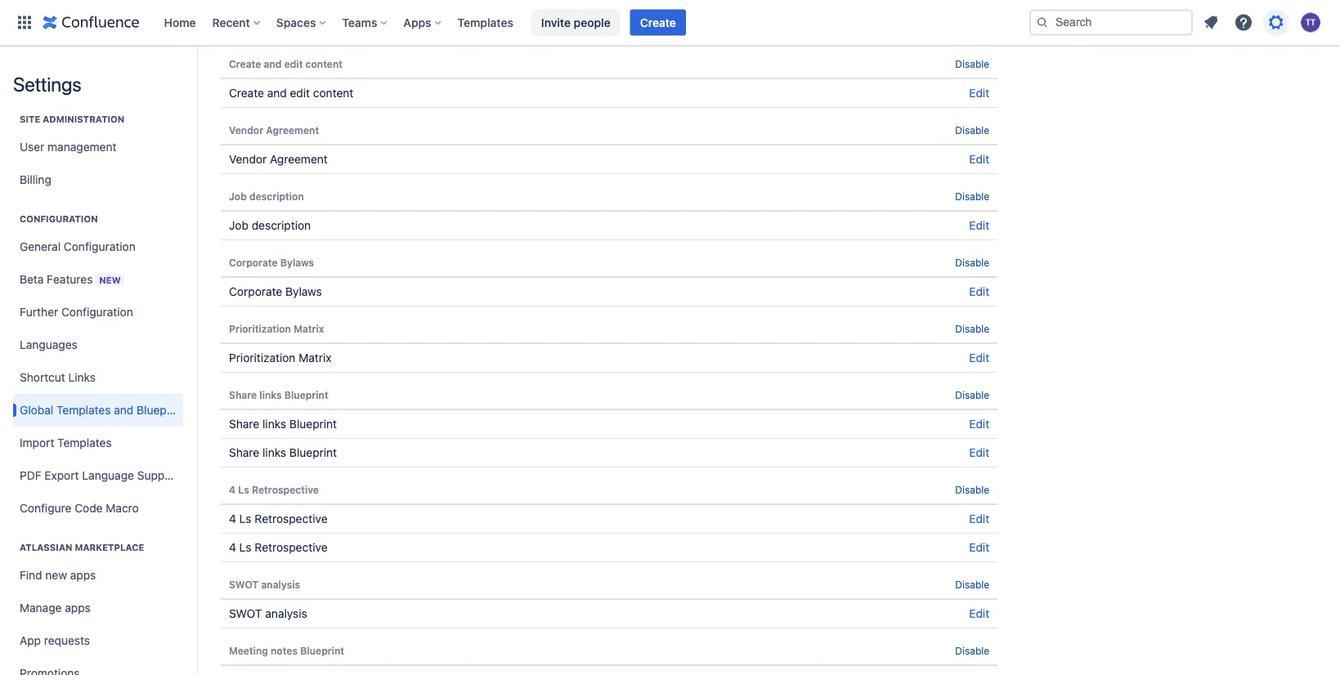 Task type: vqa. For each thing, say whether or not it's contained in the screenshot.
Bylaws corresponding to Disable
yes



Task type: locate. For each thing, give the bounding box(es) containing it.
atlassian marketplace
[[20, 543, 144, 553]]

0 vertical spatial retrospective
[[252, 484, 319, 496]]

1 vertical spatial templates
[[56, 404, 111, 417]]

user management link
[[13, 131, 183, 164]]

edit
[[969, 86, 990, 100], [969, 153, 990, 166], [969, 219, 990, 232], [969, 285, 990, 298], [969, 351, 990, 365], [969, 417, 990, 431], [969, 446, 990, 460], [969, 512, 990, 526], [969, 541, 990, 554], [969, 607, 990, 621]]

1 vertical spatial content
[[313, 86, 354, 100]]

people
[[574, 16, 611, 29]]

1 vertical spatial bylaws
[[285, 285, 322, 298]]

0 vertical spatial edit
[[284, 58, 303, 70]]

4 disable link from the top
[[955, 257, 990, 268]]

2 create and edit content from the top
[[229, 86, 354, 100]]

disable for create and edit content
[[955, 58, 990, 70]]

0 vertical spatial swot
[[229, 579, 259, 590]]

matrix
[[294, 323, 324, 334], [299, 351, 332, 365]]

bylaws
[[280, 257, 314, 268], [285, 285, 322, 298]]

apps inside find new apps link
[[70, 569, 96, 582]]

create and edit content down brainstorming at the top left of the page
[[229, 58, 343, 70]]

disable link
[[955, 58, 990, 70], [955, 124, 990, 136], [955, 191, 990, 202], [955, 257, 990, 268], [955, 323, 990, 334], [955, 389, 990, 401], [955, 484, 990, 496], [955, 579, 990, 590], [955, 645, 990, 657]]

2 share links blueprint from the top
[[229, 417, 337, 431]]

1 vertical spatial description
[[252, 219, 311, 232]]

2 vertical spatial share
[[229, 446, 259, 460]]

1 vertical spatial agreement
[[270, 153, 328, 166]]

global templates and blueprints link
[[13, 394, 190, 427]]

apps right new
[[70, 569, 96, 582]]

2 swot analysis from the top
[[229, 607, 307, 621]]

2 vertical spatial and
[[114, 404, 134, 417]]

banner
[[0, 0, 1340, 46]]

1 vertical spatial matrix
[[299, 351, 332, 365]]

10 edit link from the top
[[969, 607, 990, 621]]

general
[[20, 240, 61, 254]]

edit for corporate bylaws
[[969, 285, 990, 298]]

2 edit from the top
[[969, 153, 990, 166]]

templates link
[[453, 9, 518, 36]]

analysis
[[261, 579, 300, 590], [265, 607, 307, 621]]

0 vertical spatial templates
[[458, 16, 513, 29]]

1 vertical spatial and
[[267, 86, 287, 100]]

further configuration
[[20, 305, 133, 319]]

5 disable link from the top
[[955, 323, 990, 334]]

2 vertical spatial 4 ls retrospective
[[229, 541, 328, 554]]

0 vertical spatial 4 ls retrospective
[[229, 484, 319, 496]]

requests
[[44, 634, 90, 648]]

apps button
[[399, 9, 448, 36]]

0 vertical spatial analysis
[[261, 579, 300, 590]]

5 edit from the top
[[969, 351, 990, 365]]

5 edit link from the top
[[969, 351, 990, 365]]

1 prioritization from the top
[[229, 323, 291, 334]]

1 job description from the top
[[229, 191, 304, 202]]

edit for edit
[[290, 86, 310, 100]]

content down the spaces popup button
[[305, 58, 343, 70]]

0 vertical spatial job
[[229, 191, 247, 202]]

your profile and preferences image
[[1301, 13, 1321, 32]]

create and edit content down spaces
[[229, 86, 354, 100]]

languages
[[20, 338, 78, 352]]

description for edit
[[252, 219, 311, 232]]

0 vertical spatial apps
[[70, 569, 96, 582]]

1 edit link from the top
[[969, 86, 990, 100]]

swot for disable
[[229, 579, 259, 590]]

1 edit from the top
[[969, 86, 990, 100]]

8 disable link from the top
[[955, 579, 990, 590]]

further
[[20, 305, 58, 319]]

create right collapse sidebar image
[[229, 86, 264, 100]]

0 vertical spatial swot analysis
[[229, 579, 300, 590]]

and for disable
[[264, 58, 282, 70]]

create for disable
[[229, 58, 261, 70]]

1 corporate from the top
[[229, 257, 278, 268]]

8 edit from the top
[[969, 512, 990, 526]]

1 vertical spatial corporate
[[229, 285, 282, 298]]

invite people
[[541, 16, 611, 29]]

create
[[640, 16, 676, 29], [229, 58, 261, 70], [229, 86, 264, 100]]

blueprint for 9th disable link from the top
[[300, 645, 344, 657]]

1 share links blueprint from the top
[[229, 389, 328, 401]]

7 disable from the top
[[955, 484, 990, 496]]

manage
[[20, 601, 62, 615]]

configuration inside 'link'
[[64, 240, 136, 254]]

job
[[229, 191, 247, 202], [229, 219, 249, 232]]

templates up pdf export language support link
[[57, 436, 112, 450]]

content down "teams"
[[313, 86, 354, 100]]

marketplace
[[75, 543, 144, 553]]

bylaws for disable
[[280, 257, 314, 268]]

configuration up general
[[20, 214, 98, 224]]

disable link for corporate bylaws
[[955, 257, 990, 268]]

3 share links blueprint from the top
[[229, 446, 337, 460]]

create and edit content
[[229, 58, 343, 70], [229, 86, 354, 100]]

configuration up languages link
[[61, 305, 133, 319]]

settings icon image
[[1267, 13, 1286, 32]]

2 vertical spatial ls
[[239, 541, 252, 554]]

prioritization matrix for edit
[[229, 351, 332, 365]]

configuration up new
[[64, 240, 136, 254]]

edit
[[284, 58, 303, 70], [290, 86, 310, 100]]

create down recent dropdown button
[[229, 58, 261, 70]]

share links blueprint for edit link associated with share links blueprint
[[229, 446, 337, 460]]

3 4 from the top
[[229, 541, 236, 554]]

1 vertical spatial create and edit content
[[229, 86, 354, 100]]

2 edit link from the top
[[969, 153, 990, 166]]

1 4 ls retrospective from the top
[[229, 484, 319, 496]]

disable for prioritization matrix
[[955, 323, 990, 334]]

6 disable from the top
[[955, 389, 990, 401]]

2 corporate bylaws from the top
[[229, 285, 322, 298]]

prioritization matrix for disable
[[229, 323, 324, 334]]

templates
[[458, 16, 513, 29], [56, 404, 111, 417], [57, 436, 112, 450]]

0 vertical spatial create and edit content
[[229, 58, 343, 70]]

vendor agreement
[[229, 124, 319, 136], [229, 153, 328, 166]]

1 vertical spatial edit
[[290, 86, 310, 100]]

edit for 4 ls retrospective
[[969, 541, 990, 554]]

billing
[[20, 173, 51, 186]]

global templates and blueprints
[[20, 404, 190, 417]]

configuration for general
[[64, 240, 136, 254]]

1 vertical spatial analysis
[[265, 607, 307, 621]]

2 vertical spatial templates
[[57, 436, 112, 450]]

support
[[137, 469, 180, 482]]

apps
[[70, 569, 96, 582], [65, 601, 91, 615]]

2 job from the top
[[229, 219, 249, 232]]

collapse sidebar image
[[178, 54, 214, 87]]

Search field
[[1030, 9, 1193, 36]]

2 job description from the top
[[229, 219, 311, 232]]

edit link for vendor agreement
[[969, 153, 990, 166]]

1 vertical spatial 4
[[229, 512, 236, 526]]

matrix for edit
[[299, 351, 332, 365]]

0 vertical spatial share links blueprint
[[229, 389, 328, 401]]

2 prioritization from the top
[[229, 351, 296, 365]]

6 edit link from the top
[[969, 417, 990, 431]]

1 vertical spatial ls
[[239, 512, 252, 526]]

blueprints
[[137, 404, 190, 417]]

agreement for edit
[[270, 153, 328, 166]]

0 vertical spatial vendor
[[229, 124, 263, 136]]

confluence image
[[43, 13, 139, 32], [43, 13, 139, 32]]

1 job from the top
[[229, 191, 247, 202]]

corporate
[[229, 257, 278, 268], [229, 285, 282, 298]]

management
[[48, 140, 116, 154]]

1 prioritization matrix from the top
[[229, 323, 324, 334]]

1 swot from the top
[[229, 579, 259, 590]]

10 edit from the top
[[969, 607, 990, 621]]

0 vertical spatial 4
[[229, 484, 236, 496]]

user management
[[20, 140, 116, 154]]

and
[[264, 58, 282, 70], [267, 86, 287, 100], [114, 404, 134, 417]]

content
[[305, 58, 343, 70], [313, 86, 354, 100]]

1 swot analysis from the top
[[229, 579, 300, 590]]

blueprint
[[284, 389, 328, 401], [289, 417, 337, 431], [289, 446, 337, 460], [300, 645, 344, 657]]

0 vertical spatial agreement
[[266, 124, 319, 136]]

7 disable link from the top
[[955, 484, 990, 496]]

invite people button
[[531, 9, 620, 36]]

configuration group
[[13, 196, 190, 530]]

find new apps link
[[13, 559, 183, 592]]

1 share from the top
[[229, 389, 257, 401]]

0 vertical spatial links
[[259, 389, 282, 401]]

analysis for disable
[[261, 579, 300, 590]]

8 disable from the top
[[955, 579, 990, 590]]

1 vertical spatial 4 ls retrospective
[[229, 512, 328, 526]]

4 edit from the top
[[969, 285, 990, 298]]

2 4 ls retrospective from the top
[[229, 512, 328, 526]]

share links blueprint
[[229, 389, 328, 401], [229, 417, 337, 431], [229, 446, 337, 460]]

1 vertical spatial vendor agreement
[[229, 153, 328, 166]]

0 vertical spatial corporate
[[229, 257, 278, 268]]

ls for third disable link from the bottom of the page
[[238, 484, 249, 496]]

1 vertical spatial prioritization matrix
[[229, 351, 332, 365]]

9 edit from the top
[[969, 541, 990, 554]]

templates down links
[[56, 404, 111, 417]]

2 prioritization matrix from the top
[[229, 351, 332, 365]]

vendor
[[229, 124, 263, 136], [229, 153, 267, 166]]

blueprint for edit link associated with share links blueprint
[[289, 446, 337, 460]]

1 disable from the top
[[955, 58, 990, 70]]

3 disable from the top
[[955, 191, 990, 202]]

share for fifth edit link from the bottom
[[229, 417, 259, 431]]

2 disable link from the top
[[955, 124, 990, 136]]

1 vertical spatial apps
[[65, 601, 91, 615]]

links
[[68, 371, 96, 384]]

2 disable from the top
[[955, 124, 990, 136]]

export
[[44, 469, 79, 482]]

prioritization
[[229, 323, 291, 334], [229, 351, 296, 365]]

2 vertical spatial share links blueprint
[[229, 446, 337, 460]]

9 edit link from the top
[[969, 541, 990, 554]]

job description for disable
[[229, 191, 304, 202]]

apps up requests
[[65, 601, 91, 615]]

4 ls retrospective
[[229, 484, 319, 496], [229, 512, 328, 526], [229, 541, 328, 554]]

pdf export language support link
[[13, 460, 183, 492]]

edit for prioritization matrix
[[969, 351, 990, 365]]

7 edit from the top
[[969, 446, 990, 460]]

import
[[20, 436, 54, 450]]

0 vertical spatial create
[[640, 16, 676, 29]]

0 vertical spatial content
[[305, 58, 343, 70]]

3 4 ls retrospective from the top
[[229, 541, 328, 554]]

1 vertical spatial retrospective
[[255, 512, 328, 526]]

configure code macro
[[20, 502, 139, 515]]

1 vertical spatial create
[[229, 58, 261, 70]]

6 edit from the top
[[969, 417, 990, 431]]

3 share from the top
[[229, 446, 259, 460]]

0 vertical spatial prioritization matrix
[[229, 323, 324, 334]]

1 create and edit content from the top
[[229, 58, 343, 70]]

edit for job description
[[969, 219, 990, 232]]

swot
[[229, 579, 259, 590], [229, 607, 262, 621]]

vendor for disable
[[229, 124, 263, 136]]

1 vertical spatial share
[[229, 417, 259, 431]]

templates for import templates
[[57, 436, 112, 450]]

share for sixth disable link
[[229, 389, 257, 401]]

2 4 from the top
[[229, 512, 236, 526]]

4 disable from the top
[[955, 257, 990, 268]]

share links blueprint for sixth disable link
[[229, 389, 328, 401]]

0 vertical spatial job description
[[229, 191, 304, 202]]

disable link for swot analysis
[[955, 579, 990, 590]]

7 edit link from the top
[[969, 446, 990, 460]]

2 vertical spatial 4
[[229, 541, 236, 554]]

share
[[229, 389, 257, 401], [229, 417, 259, 431], [229, 446, 259, 460]]

5 disable from the top
[[955, 323, 990, 334]]

analysis up meeting notes blueprint
[[265, 607, 307, 621]]

meeting notes blueprint
[[229, 645, 344, 657]]

0 vertical spatial prioritization
[[229, 323, 291, 334]]

2 vertical spatial configuration
[[61, 305, 133, 319]]

create for edit
[[229, 86, 264, 100]]

0 vertical spatial description
[[249, 191, 304, 202]]

2 swot from the top
[[229, 607, 262, 621]]

edit down the spaces popup button
[[290, 86, 310, 100]]

1 vertical spatial swot analysis
[[229, 607, 307, 621]]

disable
[[955, 58, 990, 70], [955, 124, 990, 136], [955, 191, 990, 202], [955, 257, 990, 268], [955, 323, 990, 334], [955, 389, 990, 401], [955, 484, 990, 496], [955, 579, 990, 590], [955, 645, 990, 657]]

0 vertical spatial and
[[264, 58, 282, 70]]

retrospective
[[252, 484, 319, 496], [255, 512, 328, 526], [255, 541, 328, 554]]

vendor agreement for edit
[[229, 153, 328, 166]]

pdf
[[20, 469, 41, 482]]

1 vertical spatial prioritization
[[229, 351, 296, 365]]

disable for job description
[[955, 191, 990, 202]]

1 corporate bylaws from the top
[[229, 257, 314, 268]]

0 vertical spatial corporate bylaws
[[229, 257, 314, 268]]

1 vertical spatial vendor
[[229, 153, 267, 166]]

0 vertical spatial ls
[[238, 484, 249, 496]]

apps inside manage apps link
[[65, 601, 91, 615]]

share links blueprint for fifth edit link from the bottom
[[229, 417, 337, 431]]

1 vertical spatial share links blueprint
[[229, 417, 337, 431]]

site
[[20, 114, 40, 125]]

9 disable link from the top
[[955, 645, 990, 657]]

shortcut
[[20, 371, 65, 384]]

edit link for swot analysis
[[969, 607, 990, 621]]

1 4 from the top
[[229, 484, 236, 496]]

3 edit from the top
[[969, 219, 990, 232]]

description
[[249, 191, 304, 202], [252, 219, 311, 232]]

create and edit content for disable
[[229, 58, 343, 70]]

2 vertical spatial create
[[229, 86, 264, 100]]

1 vendor from the top
[[229, 124, 263, 136]]

ls for third edit link from the bottom of the page
[[239, 512, 252, 526]]

0 vertical spatial bylaws
[[280, 257, 314, 268]]

analysis up notes
[[261, 579, 300, 590]]

1 vertical spatial swot
[[229, 607, 262, 621]]

0 vertical spatial matrix
[[294, 323, 324, 334]]

edit link for share links blueprint
[[969, 446, 990, 460]]

disable for vendor agreement
[[955, 124, 990, 136]]

edit for share links blueprint
[[969, 446, 990, 460]]

spaces
[[276, 16, 316, 29]]

edit link for 4 ls retrospective
[[969, 541, 990, 554]]

2 corporate from the top
[[229, 285, 282, 298]]

import templates link
[[13, 427, 183, 460]]

and for edit
[[267, 86, 287, 100]]

edit for swot analysis
[[969, 607, 990, 621]]

1 vendor agreement from the top
[[229, 124, 319, 136]]

3 disable link from the top
[[955, 191, 990, 202]]

configure code macro link
[[13, 492, 183, 525]]

0 vertical spatial vendor agreement
[[229, 124, 319, 136]]

settings
[[13, 73, 81, 96]]

1 vertical spatial corporate bylaws
[[229, 285, 322, 298]]

edit link
[[969, 86, 990, 100], [969, 153, 990, 166], [969, 219, 990, 232], [969, 285, 990, 298], [969, 351, 990, 365], [969, 417, 990, 431], [969, 446, 990, 460], [969, 512, 990, 526], [969, 541, 990, 554], [969, 607, 990, 621]]

corporate bylaws
[[229, 257, 314, 268], [229, 285, 322, 298]]

edit down spaces
[[284, 58, 303, 70]]

1 disable link from the top
[[955, 58, 990, 70]]

templates inside global element
[[458, 16, 513, 29]]

swot analysis up meeting
[[229, 579, 300, 590]]

templates right apps 'popup button'
[[458, 16, 513, 29]]

4 edit link from the top
[[969, 285, 990, 298]]

3 edit link from the top
[[969, 219, 990, 232]]

description for disable
[[249, 191, 304, 202]]

1 vertical spatial job
[[229, 219, 249, 232]]

2 vendor agreement from the top
[[229, 153, 328, 166]]

2 share from the top
[[229, 417, 259, 431]]

ls
[[238, 484, 249, 496], [239, 512, 252, 526], [239, 541, 252, 554]]

0 vertical spatial share
[[229, 389, 257, 401]]

1 vertical spatial configuration
[[64, 240, 136, 254]]

swot analysis up notes
[[229, 607, 307, 621]]

agreement
[[266, 124, 319, 136], [270, 153, 328, 166]]

2 vendor from the top
[[229, 153, 267, 166]]

1 vertical spatial job description
[[229, 219, 311, 232]]

create right people
[[640, 16, 676, 29]]

disable for corporate bylaws
[[955, 257, 990, 268]]

job description
[[229, 191, 304, 202], [229, 219, 311, 232]]



Task type: describe. For each thing, give the bounding box(es) containing it.
billing link
[[13, 164, 183, 196]]

administration
[[43, 114, 124, 125]]

edit link for job description
[[969, 219, 990, 232]]

and inside configuration group
[[114, 404, 134, 417]]

swot analysis for edit
[[229, 607, 307, 621]]

blueprint for sixth disable link
[[284, 389, 328, 401]]

8 edit link from the top
[[969, 512, 990, 526]]

find new apps
[[20, 569, 96, 582]]

share for edit link associated with share links blueprint
[[229, 446, 259, 460]]

matrix for disable
[[294, 323, 324, 334]]

job for disable
[[229, 191, 247, 202]]

corporate for edit
[[229, 285, 282, 298]]

disable link for vendor agreement
[[955, 124, 990, 136]]

vendor agreement for disable
[[229, 124, 319, 136]]

home link
[[159, 9, 201, 36]]

beta features new
[[20, 272, 121, 286]]

find
[[20, 569, 42, 582]]

home
[[164, 16, 196, 29]]

notification icon image
[[1201, 13, 1221, 32]]

4 for third disable link from the bottom of the page
[[229, 484, 236, 496]]

job for edit
[[229, 219, 249, 232]]

blueprint for fifth edit link from the bottom
[[289, 417, 337, 431]]

bylaws for edit
[[285, 285, 322, 298]]

4 for third edit link from the bottom of the page
[[229, 512, 236, 526]]

app requests
[[20, 634, 90, 648]]

agreement for disable
[[266, 124, 319, 136]]

manage apps link
[[13, 592, 183, 625]]

shortcut links link
[[13, 361, 183, 394]]

user
[[20, 140, 44, 154]]

edit for create and edit content
[[969, 86, 990, 100]]

edit for vendor agreement
[[969, 153, 990, 166]]

recent
[[212, 16, 250, 29]]

app
[[20, 634, 41, 648]]

languages link
[[13, 329, 183, 361]]

4 ls retrospective for 4 ls retrospective edit link
[[229, 541, 328, 554]]

brainstorming
[[229, 20, 303, 34]]

site administration group
[[13, 96, 183, 201]]

ls for 4 ls retrospective edit link
[[239, 541, 252, 554]]

invite
[[541, 16, 571, 29]]

search image
[[1036, 16, 1049, 29]]

edit link for prioritization matrix
[[969, 351, 990, 365]]

further configuration link
[[13, 296, 183, 329]]

notes
[[271, 645, 298, 657]]

2 vertical spatial retrospective
[[255, 541, 328, 554]]

macro
[[106, 502, 139, 515]]

shortcut links
[[20, 371, 96, 384]]

general configuration link
[[13, 231, 183, 263]]

site administration
[[20, 114, 124, 125]]

code
[[75, 502, 103, 515]]

templates for global templates and blueprints
[[56, 404, 111, 417]]

corporate bylaws for disable
[[229, 257, 314, 268]]

1 vertical spatial links
[[263, 417, 286, 431]]

configure
[[20, 502, 72, 515]]

global element
[[10, 0, 1026, 45]]

app requests link
[[13, 625, 183, 657]]

analysis for edit
[[265, 607, 307, 621]]

disable link for create and edit content
[[955, 58, 990, 70]]

corporate for disable
[[229, 257, 278, 268]]

teams
[[342, 16, 377, 29]]

disable link for job description
[[955, 191, 990, 202]]

disable link for prioritization matrix
[[955, 323, 990, 334]]

apps
[[403, 16, 431, 29]]

new
[[99, 275, 121, 285]]

general configuration
[[20, 240, 136, 254]]

banner containing home
[[0, 0, 1340, 46]]

configuration for further
[[61, 305, 133, 319]]

new
[[45, 569, 67, 582]]

appswitcher icon image
[[15, 13, 34, 32]]

4 ls retrospective for third edit link from the bottom of the page
[[229, 512, 328, 526]]

prioritization for disable
[[229, 323, 291, 334]]

corporate bylaws for edit
[[229, 285, 322, 298]]

prioritization for edit
[[229, 351, 296, 365]]

language
[[82, 469, 134, 482]]

edit link for create and edit content
[[969, 86, 990, 100]]

create link
[[630, 9, 686, 36]]

9 disable from the top
[[955, 645, 990, 657]]

0 vertical spatial configuration
[[20, 214, 98, 224]]

atlassian marketplace group
[[13, 525, 183, 675]]

2 vertical spatial links
[[263, 446, 286, 460]]

pdf export language support
[[20, 469, 180, 482]]

recent button
[[207, 9, 266, 36]]

beta
[[20, 272, 44, 286]]

create and edit content for edit
[[229, 86, 354, 100]]

swot for edit
[[229, 607, 262, 621]]

content for edit
[[313, 86, 354, 100]]

edit for disable
[[284, 58, 303, 70]]

job description for edit
[[229, 219, 311, 232]]

teams button
[[337, 9, 394, 36]]

import templates
[[20, 436, 112, 450]]

global
[[20, 404, 53, 417]]

4 for 4 ls retrospective edit link
[[229, 541, 236, 554]]

atlassian
[[20, 543, 72, 553]]

edit link for corporate bylaws
[[969, 285, 990, 298]]

help icon image
[[1234, 13, 1254, 32]]

6 disable link from the top
[[955, 389, 990, 401]]

manage apps
[[20, 601, 91, 615]]

features
[[47, 272, 93, 286]]

disable for swot analysis
[[955, 579, 990, 590]]

spaces button
[[271, 9, 332, 36]]

create inside global element
[[640, 16, 676, 29]]

meeting
[[229, 645, 268, 657]]

content for disable
[[305, 58, 343, 70]]

vendor for edit
[[229, 153, 267, 166]]

swot analysis for disable
[[229, 579, 300, 590]]



